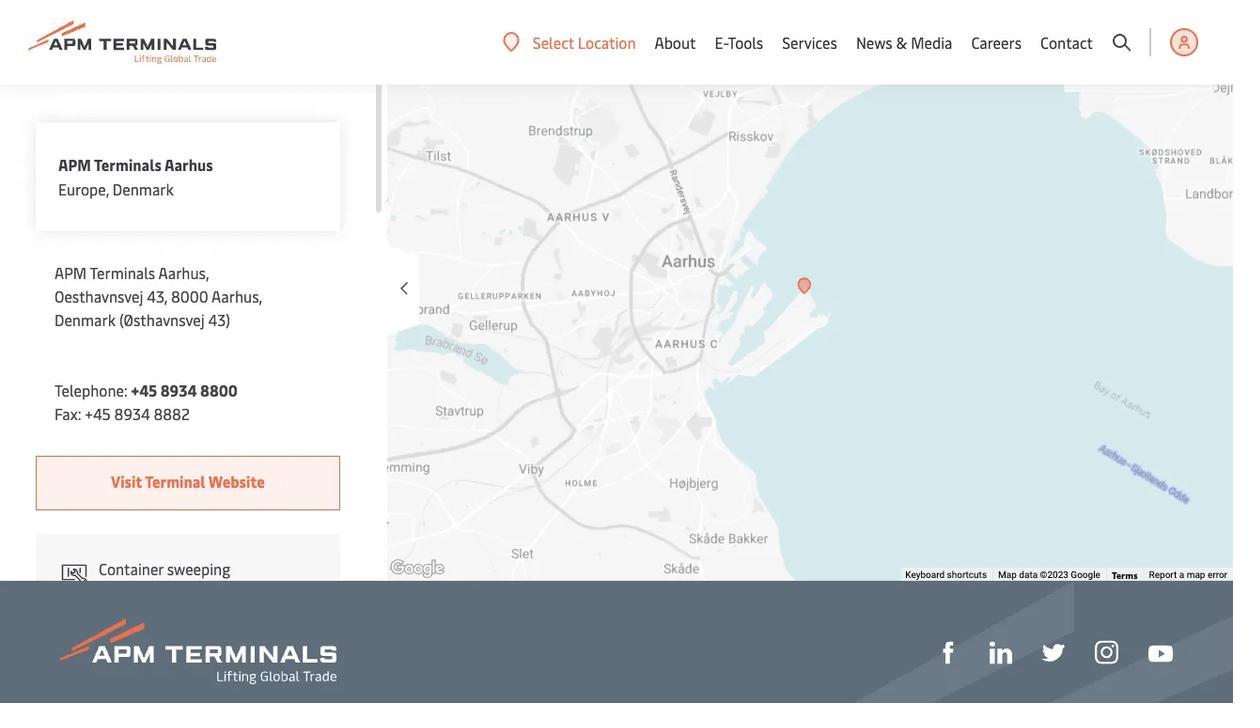 Task type: locate. For each thing, give the bounding box(es) containing it.
1 vertical spatial services
[[1149, 59, 1204, 79]]

news
[[857, 32, 893, 52]]

+45 down telephone:
[[85, 404, 111, 424]]

facebook image
[[938, 642, 960, 664]]

denmark down 'aarhus'
[[113, 179, 174, 199]]

terminals inside apm terminals aarhus, oesthavnsvej 43, 8000 aarhus, denmark (østhavnsvej 43)
[[90, 263, 155, 283]]

apm inside apm terminals aarhus, oesthavnsvej 43, 8000 aarhus, denmark (østhavnsvej 43)
[[55, 263, 87, 283]]

you tube link
[[1149, 640, 1174, 663]]

aarhus,
[[159, 263, 209, 283], [212, 286, 262, 307]]

1 horizontal spatial aarhus,
[[212, 286, 262, 307]]

8934
[[161, 380, 197, 401], [114, 404, 150, 424]]

map
[[999, 570, 1017, 581]]

0 vertical spatial apm
[[58, 155, 91, 175]]

services right tools
[[783, 32, 838, 52]]

denmark inside apm terminals aarhus europe, denmark
[[113, 179, 174, 199]]

about button
[[655, 0, 696, 85]]

+45
[[131, 380, 157, 401], [85, 404, 111, 424]]

2 vertical spatial terminals
[[90, 263, 155, 283]]

apm inside apm terminals aarhus europe, denmark
[[58, 155, 91, 175]]

terminals inside apm terminals aarhus europe, denmark
[[94, 155, 162, 175]]

1 horizontal spatial 8934
[[161, 380, 197, 401]]

instagram image
[[1096, 641, 1119, 665]]

select location
[[533, 32, 636, 52]]

0 horizontal spatial 8934
[[114, 404, 150, 424]]

apm terminals aarhus europe, denmark
[[58, 155, 213, 199]]

1 vertical spatial terminals
[[94, 155, 162, 175]]

denmark inside apm terminals aarhus, oesthavnsvej 43, 8000 aarhus, denmark (østhavnsvej 43)
[[55, 310, 116, 330]]

a
[[1180, 570, 1185, 581]]

website
[[209, 472, 265, 492]]

1 vertical spatial 8934
[[114, 404, 150, 424]]

twitter image
[[1043, 642, 1066, 664]]

terminals up the europe,
[[94, 155, 162, 175]]

apm terminals aarhus, oesthavnsvej 43, 8000 aarhus, denmark (østhavnsvej 43)
[[55, 263, 262, 330]]

services right inland
[[1149, 59, 1204, 79]]

apm up "oesthavnsvej"
[[55, 263, 87, 283]]

terms
[[1112, 568, 1138, 581]]

apm
[[58, 155, 91, 175], [55, 263, 87, 283]]

1 vertical spatial +45
[[85, 404, 111, 424]]

terminals up "oesthavnsvej"
[[90, 263, 155, 283]]

aarhus, up 8000
[[159, 263, 209, 283]]

+45 up 8882
[[131, 380, 157, 401]]

news & media
[[857, 32, 953, 52]]

data
[[1020, 570, 1038, 581]]

0 horizontal spatial aarhus,
[[159, 263, 209, 283]]

terminals for aarhus
[[94, 155, 162, 175]]

0 vertical spatial +45
[[131, 380, 157, 401]]

terminals for aarhus,
[[90, 263, 155, 283]]

8934 left 8882
[[114, 404, 150, 424]]

report
[[1150, 570, 1178, 581]]

aarhus
[[164, 155, 213, 175]]

1 vertical spatial apm
[[55, 263, 87, 283]]

careers
[[972, 32, 1022, 52]]

1 vertical spatial denmark
[[55, 310, 116, 330]]

map region
[[184, 0, 1234, 703]]

aarhus, up 43) at the top left of the page
[[212, 286, 262, 307]]

e-tools
[[715, 32, 764, 52]]

0 horizontal spatial services
[[783, 32, 838, 52]]

1 vertical spatial aarhus,
[[212, 286, 262, 307]]

0 vertical spatial denmark
[[113, 179, 174, 199]]

map data ©2023 google
[[999, 570, 1101, 581]]

keyboard
[[906, 570, 945, 581]]

denmark down "oesthavnsvej"
[[55, 310, 116, 330]]

shape link
[[938, 639, 960, 664]]

apm up the europe,
[[58, 155, 91, 175]]

map
[[1187, 570, 1206, 581]]

error
[[1208, 570, 1228, 581]]

visit terminal website link
[[36, 456, 340, 511]]

services
[[783, 32, 838, 52], [1149, 59, 1204, 79]]

contact button
[[1041, 0, 1094, 85]]

terminal
[[145, 472, 206, 492]]

container
[[99, 559, 164, 579]]

denmark
[[113, 179, 174, 199], [55, 310, 116, 330]]

8934 up 8882
[[161, 380, 197, 401]]

terminals up inland
[[1103, 32, 1168, 52]]

(østhavnsvej
[[119, 310, 205, 330]]

1 horizontal spatial services
[[1149, 59, 1204, 79]]

careers button
[[972, 0, 1022, 85]]

visit terminal website
[[111, 472, 265, 492]]

terminals
[[1103, 32, 1168, 52], [94, 155, 162, 175], [90, 263, 155, 283]]

news & media button
[[857, 0, 953, 85]]



Task type: describe. For each thing, give the bounding box(es) containing it.
apm for apm terminals aarhus europe, denmark
[[58, 155, 91, 175]]

inland services
[[1103, 59, 1204, 79]]

services button
[[783, 0, 838, 85]]

report a map error
[[1150, 570, 1228, 581]]

instagram link
[[1096, 639, 1119, 665]]

location
[[578, 32, 636, 52]]

google
[[1071, 570, 1101, 581]]

sweeping
[[167, 559, 230, 579]]

&
[[897, 32, 908, 52]]

contact
[[1041, 32, 1094, 52]]

0 vertical spatial services
[[783, 32, 838, 52]]

visit
[[111, 472, 142, 492]]

oesthavnsvej
[[55, 286, 143, 307]]

8000
[[171, 286, 208, 307]]

e-tools button
[[715, 0, 764, 85]]

back button
[[30, 36, 340, 85]]

0 vertical spatial 8934
[[161, 380, 197, 401]]

1 horizontal spatial +45
[[131, 380, 157, 401]]

fax:
[[55, 404, 81, 424]]

youtube image
[[1149, 645, 1174, 662]]

shortcuts
[[948, 570, 987, 581]]

0 vertical spatial terminals
[[1103, 32, 1168, 52]]

0 vertical spatial aarhus,
[[159, 263, 209, 283]]

select location button
[[503, 32, 636, 52]]

0 horizontal spatial +45
[[85, 404, 111, 424]]

media
[[911, 32, 953, 52]]

container sweeping
[[99, 559, 230, 579]]

apm for apm terminals aarhus, oesthavnsvej 43, 8000 aarhus, denmark (østhavnsvej 43)
[[55, 263, 87, 283]]

linkedin image
[[990, 642, 1013, 664]]

europe,
[[58, 179, 109, 199]]

telephone:
[[55, 380, 128, 401]]

apmt footer logo image
[[60, 619, 337, 685]]

8800
[[200, 380, 238, 401]]

inland
[[1103, 59, 1145, 79]]

tools
[[728, 32, 764, 52]]

+45 8934 8800 link
[[131, 380, 238, 401]]

linkedin__x28_alt_x29__3_ link
[[990, 639, 1013, 664]]

43,
[[147, 286, 167, 307]]

telephone: +45 8934 8800 fax: +45 8934 8882
[[55, 380, 238, 424]]

report a map error link
[[1150, 570, 1228, 581]]

terms link
[[1112, 568, 1138, 581]]

select
[[533, 32, 575, 52]]

fill 44 link
[[1043, 639, 1066, 664]]

back
[[64, 37, 104, 63]]

e-
[[715, 32, 728, 52]]

keyboard shortcuts button
[[906, 569, 987, 582]]

about
[[655, 32, 696, 52]]

google image
[[387, 557, 449, 581]]

43)
[[208, 310, 230, 330]]

keyboard shortcuts
[[906, 570, 987, 581]]

8882
[[154, 404, 190, 424]]

©2023
[[1041, 570, 1069, 581]]



Task type: vqa. For each thing, say whether or not it's contained in the screenshot.
For at the left of the page
no



